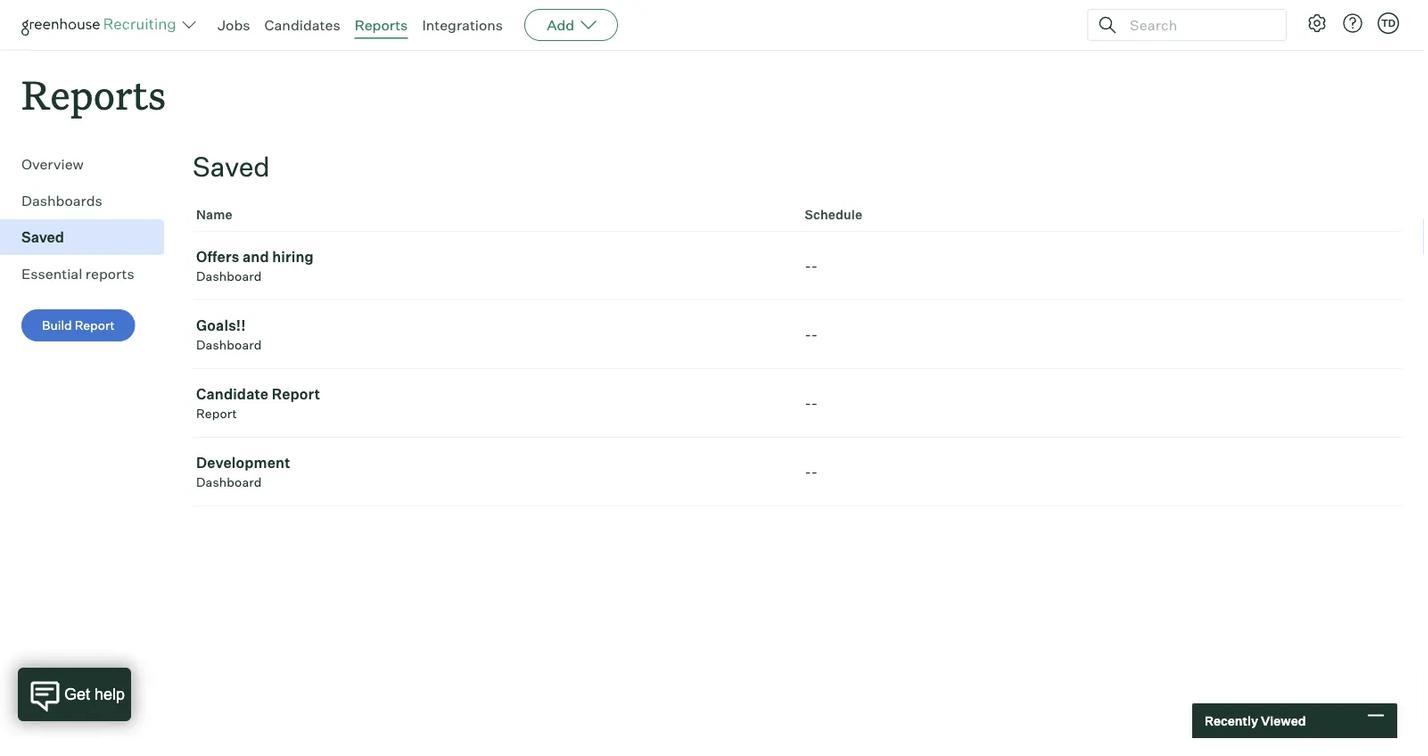 Task type: describe. For each thing, give the bounding box(es) containing it.
candidates
[[265, 16, 341, 34]]

td
[[1382, 17, 1396, 29]]

dashboards
[[21, 192, 102, 210]]

name
[[196, 207, 233, 223]]

dashboard for development
[[196, 475, 262, 490]]

-- for offers and hiring
[[805, 257, 818, 275]]

candidate
[[196, 386, 269, 403]]

viewed
[[1262, 714, 1307, 729]]

add
[[547, 16, 575, 34]]

dashboard for goals!!
[[196, 337, 262, 353]]

2 vertical spatial report
[[196, 406, 237, 422]]

integrations
[[422, 16, 503, 34]]

jobs
[[218, 16, 250, 34]]

offers
[[196, 248, 240, 266]]

dashboard inside offers and hiring dashboard
[[196, 269, 262, 284]]

add button
[[525, 9, 618, 41]]

-- for development
[[805, 463, 818, 481]]

jobs link
[[218, 16, 250, 34]]

1 vertical spatial reports
[[21, 68, 166, 120]]

1 horizontal spatial saved
[[193, 150, 270, 184]]

integrations link
[[422, 16, 503, 34]]

candidate report report
[[196, 386, 320, 422]]

reports
[[85, 265, 134, 283]]

hiring
[[272, 248, 314, 266]]

report for candidate
[[272, 386, 320, 403]]

essential reports
[[21, 265, 134, 283]]

schedule
[[805, 207, 863, 223]]

essential reports link
[[21, 263, 157, 285]]

td button
[[1375, 9, 1403, 37]]

greenhouse recruiting image
[[21, 14, 182, 36]]

report for build
[[75, 318, 115, 333]]



Task type: vqa. For each thing, say whether or not it's contained in the screenshot.


Task type: locate. For each thing, give the bounding box(es) containing it.
goals!!
[[196, 317, 246, 335]]

recently
[[1205, 714, 1259, 729]]

dashboard inside development dashboard
[[196, 475, 262, 490]]

build report
[[42, 318, 115, 333]]

essential
[[21, 265, 82, 283]]

4 -- from the top
[[805, 463, 818, 481]]

and
[[243, 248, 269, 266]]

development
[[196, 454, 290, 472]]

report inside button
[[75, 318, 115, 333]]

0 horizontal spatial report
[[75, 318, 115, 333]]

overview link
[[21, 154, 157, 175]]

1 -- from the top
[[805, 257, 818, 275]]

reports right 'candidates' link
[[355, 16, 408, 34]]

dashboard
[[196, 269, 262, 284], [196, 337, 262, 353], [196, 475, 262, 490]]

-- for candidate report
[[805, 395, 818, 412]]

reports
[[355, 16, 408, 34], [21, 68, 166, 120]]

0 horizontal spatial saved
[[21, 229, 64, 246]]

build
[[42, 318, 72, 333]]

report down candidate
[[196, 406, 237, 422]]

reports down greenhouse recruiting image
[[21, 68, 166, 120]]

goals!! dashboard
[[196, 317, 262, 353]]

1 horizontal spatial reports
[[355, 16, 408, 34]]

-
[[805, 257, 812, 275], [812, 257, 818, 275], [805, 326, 812, 344], [812, 326, 818, 344], [805, 395, 812, 412], [812, 395, 818, 412], [805, 463, 812, 481], [812, 463, 818, 481]]

dashboards link
[[21, 190, 157, 212]]

0 vertical spatial report
[[75, 318, 115, 333]]

2 -- from the top
[[805, 326, 818, 344]]

0 vertical spatial reports
[[355, 16, 408, 34]]

report right build in the left of the page
[[75, 318, 115, 333]]

dashboard down the offers
[[196, 269, 262, 284]]

development dashboard
[[196, 454, 290, 490]]

--
[[805, 257, 818, 275], [805, 326, 818, 344], [805, 395, 818, 412], [805, 463, 818, 481]]

1 horizontal spatial report
[[196, 406, 237, 422]]

0 vertical spatial dashboard
[[196, 269, 262, 284]]

report right candidate
[[272, 386, 320, 403]]

build report button
[[21, 310, 135, 342]]

2 vertical spatial dashboard
[[196, 475, 262, 490]]

overview
[[21, 155, 84, 173]]

reports link
[[355, 16, 408, 34]]

-- for goals!!
[[805, 326, 818, 344]]

Search text field
[[1126, 12, 1270, 38]]

2 dashboard from the top
[[196, 337, 262, 353]]

report
[[75, 318, 115, 333], [272, 386, 320, 403], [196, 406, 237, 422]]

configure image
[[1307, 12, 1328, 34]]

1 vertical spatial dashboard
[[196, 337, 262, 353]]

recently viewed
[[1205, 714, 1307, 729]]

3 dashboard from the top
[[196, 475, 262, 490]]

td button
[[1378, 12, 1400, 34]]

dashboard down "development" on the left bottom of page
[[196, 475, 262, 490]]

0 vertical spatial saved
[[193, 150, 270, 184]]

1 vertical spatial saved
[[21, 229, 64, 246]]

1 vertical spatial report
[[272, 386, 320, 403]]

saved up essential at the left top
[[21, 229, 64, 246]]

saved
[[193, 150, 270, 184], [21, 229, 64, 246]]

saved up name
[[193, 150, 270, 184]]

1 dashboard from the top
[[196, 269, 262, 284]]

saved link
[[21, 227, 157, 248]]

3 -- from the top
[[805, 395, 818, 412]]

offers and hiring dashboard
[[196, 248, 314, 284]]

0 horizontal spatial reports
[[21, 68, 166, 120]]

2 horizontal spatial report
[[272, 386, 320, 403]]

candidates link
[[265, 16, 341, 34]]

dashboard down goals!!
[[196, 337, 262, 353]]



